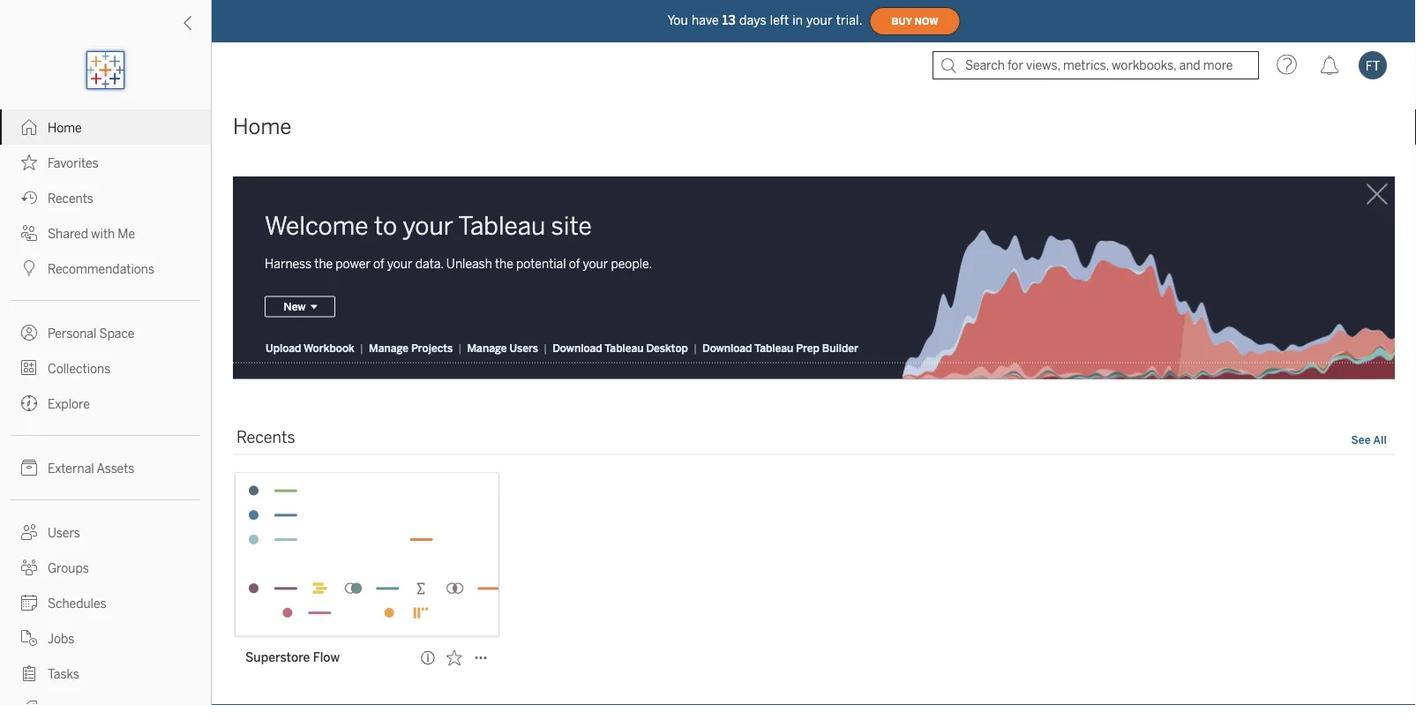 Task type: locate. For each thing, give the bounding box(es) containing it.
download right desktop at left
[[703, 342, 752, 354]]

1 of from the left
[[373, 256, 385, 271]]

tableau left prep
[[755, 342, 794, 354]]

buy now button
[[870, 7, 961, 35]]

1 horizontal spatial manage
[[467, 342, 507, 354]]

me
[[118, 226, 135, 241]]

1 horizontal spatial users
[[510, 342, 538, 354]]

groups
[[48, 561, 89, 576]]

1 manage from the left
[[369, 342, 409, 354]]

unleash
[[447, 256, 492, 271]]

users
[[510, 342, 538, 354], [48, 526, 80, 540]]

0 vertical spatial users
[[510, 342, 538, 354]]

3 | from the left
[[544, 342, 547, 354]]

2 horizontal spatial tableau
[[755, 342, 794, 354]]

groups link
[[0, 550, 211, 585]]

left
[[770, 13, 789, 28]]

0 horizontal spatial home
[[48, 120, 82, 135]]

1 | from the left
[[360, 342, 364, 354]]

1 horizontal spatial download
[[703, 342, 752, 354]]

recommendations link
[[0, 251, 211, 286]]

tasks link
[[0, 656, 211, 691]]

1 horizontal spatial recents
[[237, 428, 295, 447]]

new
[[284, 300, 306, 313]]

1 horizontal spatial the
[[495, 256, 514, 271]]

your up data.
[[403, 211, 454, 241]]

superstore
[[245, 650, 310, 665]]

builder
[[822, 342, 859, 354]]

your left data.
[[387, 256, 413, 271]]

buy now
[[892, 16, 939, 27]]

manage right projects
[[467, 342, 507, 354]]

external assets link
[[0, 450, 211, 485]]

0 horizontal spatial recents
[[48, 191, 93, 206]]

external
[[48, 461, 94, 476]]

shared with me link
[[0, 215, 211, 251]]

recents
[[48, 191, 93, 206], [237, 428, 295, 447]]

favorites
[[48, 156, 99, 170]]

you have 13 days left in your trial.
[[668, 13, 863, 28]]

shared with me
[[48, 226, 135, 241]]

external assets
[[48, 461, 134, 476]]

0 vertical spatial recents
[[48, 191, 93, 206]]

manage
[[369, 342, 409, 354], [467, 342, 507, 354]]

your
[[807, 13, 833, 28], [403, 211, 454, 241], [387, 256, 413, 271], [583, 256, 608, 271]]

collections link
[[0, 350, 211, 386]]

schedules
[[48, 596, 106, 611]]

0 horizontal spatial download
[[553, 342, 603, 354]]

1 horizontal spatial of
[[569, 256, 580, 271]]

1 horizontal spatial tableau
[[605, 342, 644, 354]]

power
[[336, 256, 371, 271]]

tableau up unleash on the top
[[458, 211, 546, 241]]

tableau left desktop at left
[[605, 342, 644, 354]]

download tableau prep builder link
[[702, 341, 860, 355]]

site
[[551, 211, 592, 241]]

desktop
[[647, 342, 688, 354]]

0 horizontal spatial users
[[48, 526, 80, 540]]

schedules link
[[0, 585, 211, 621]]

of right power
[[373, 256, 385, 271]]

2 download from the left
[[703, 342, 752, 354]]

of
[[373, 256, 385, 271], [569, 256, 580, 271]]

users inside main navigation. press the up and down arrow keys to access links. element
[[48, 526, 80, 540]]

superstore flow
[[245, 650, 340, 665]]

buy
[[892, 16, 912, 27]]

0 horizontal spatial the
[[314, 256, 333, 271]]

your left people.
[[583, 256, 608, 271]]

users down potential
[[510, 342, 538, 354]]

prep
[[796, 342, 820, 354]]

the
[[314, 256, 333, 271], [495, 256, 514, 271]]

in
[[793, 13, 803, 28]]

jobs link
[[0, 621, 211, 656]]

recents inside main navigation. press the up and down arrow keys to access links. element
[[48, 191, 93, 206]]

your right in
[[807, 13, 833, 28]]

you
[[668, 13, 688, 28]]

1 vertical spatial users
[[48, 526, 80, 540]]

data.
[[415, 256, 444, 271]]

harness the power of your data. unleash the potential of your people.
[[265, 256, 653, 271]]

home
[[233, 114, 292, 139], [48, 120, 82, 135]]

13
[[723, 13, 736, 28]]

people.
[[611, 256, 653, 271]]

manage left projects
[[369, 342, 409, 354]]

| right desktop at left
[[694, 342, 697, 354]]

users up groups
[[48, 526, 80, 540]]

1 vertical spatial recents
[[237, 428, 295, 447]]

assets
[[97, 461, 134, 476]]

the right unleash on the top
[[495, 256, 514, 271]]

0 horizontal spatial manage
[[369, 342, 409, 354]]

0 horizontal spatial of
[[373, 256, 385, 271]]

|
[[360, 342, 364, 354], [458, 342, 462, 354], [544, 342, 547, 354], [694, 342, 697, 354]]

the left power
[[314, 256, 333, 271]]

0 horizontal spatial tableau
[[458, 211, 546, 241]]

| right workbook
[[360, 342, 364, 354]]

download right manage users link on the left
[[553, 342, 603, 354]]

download
[[553, 342, 603, 354], [703, 342, 752, 354]]

| right manage users link on the left
[[544, 342, 547, 354]]

see
[[1352, 433, 1371, 446]]

| right projects
[[458, 342, 462, 354]]

tableau
[[458, 211, 546, 241], [605, 342, 644, 354], [755, 342, 794, 354]]

upload workbook button
[[265, 341, 356, 355]]

manage projects link
[[368, 341, 454, 355]]

2 manage from the left
[[467, 342, 507, 354]]

of right potential
[[569, 256, 580, 271]]

2 the from the left
[[495, 256, 514, 271]]



Task type: vqa. For each thing, say whether or not it's contained in the screenshot.
Collections
yes



Task type: describe. For each thing, give the bounding box(es) containing it.
new button
[[265, 296, 335, 317]]

personal
[[48, 326, 97, 341]]

favorites link
[[0, 145, 211, 180]]

2 of from the left
[[569, 256, 580, 271]]

recents link
[[0, 180, 211, 215]]

shared
[[48, 226, 88, 241]]

welcome to your tableau site
[[265, 211, 592, 241]]

have
[[692, 13, 719, 28]]

jobs
[[48, 632, 74, 646]]

1 download from the left
[[553, 342, 603, 354]]

upload
[[266, 342, 301, 354]]

personal space
[[48, 326, 135, 341]]

navigation panel element
[[0, 53, 211, 705]]

projects
[[411, 342, 453, 354]]

see all link
[[1351, 431, 1388, 450]]

main navigation. press the up and down arrow keys to access links. element
[[0, 109, 211, 705]]

personal space link
[[0, 315, 211, 350]]

explore link
[[0, 386, 211, 421]]

with
[[91, 226, 115, 241]]

4 | from the left
[[694, 342, 697, 354]]

tasks
[[48, 667, 79, 681]]

upload workbook | manage projects | manage users | download tableau desktop | download tableau prep builder
[[266, 342, 859, 354]]

recommendations
[[48, 262, 155, 276]]

to
[[374, 211, 397, 241]]

Search for views, metrics, workbooks, and more text field
[[933, 51, 1260, 79]]

space
[[99, 326, 135, 341]]

now
[[915, 16, 939, 27]]

manage users link
[[466, 341, 539, 355]]

home inside main navigation. press the up and down arrow keys to access links. element
[[48, 120, 82, 135]]

download tableau desktop link
[[552, 341, 689, 355]]

see all
[[1352, 433, 1388, 446]]

users link
[[0, 515, 211, 550]]

days
[[740, 13, 767, 28]]

workbook
[[304, 342, 355, 354]]

2 | from the left
[[458, 342, 462, 354]]

potential
[[516, 256, 566, 271]]

explore
[[48, 397, 90, 411]]

home link
[[0, 109, 211, 145]]

collections
[[48, 361, 111, 376]]

welcome
[[265, 211, 369, 241]]

all
[[1374, 433, 1388, 446]]

flow
[[313, 650, 340, 665]]

trial.
[[836, 13, 863, 28]]

1 the from the left
[[314, 256, 333, 271]]

1 horizontal spatial home
[[233, 114, 292, 139]]

harness
[[265, 256, 312, 271]]



